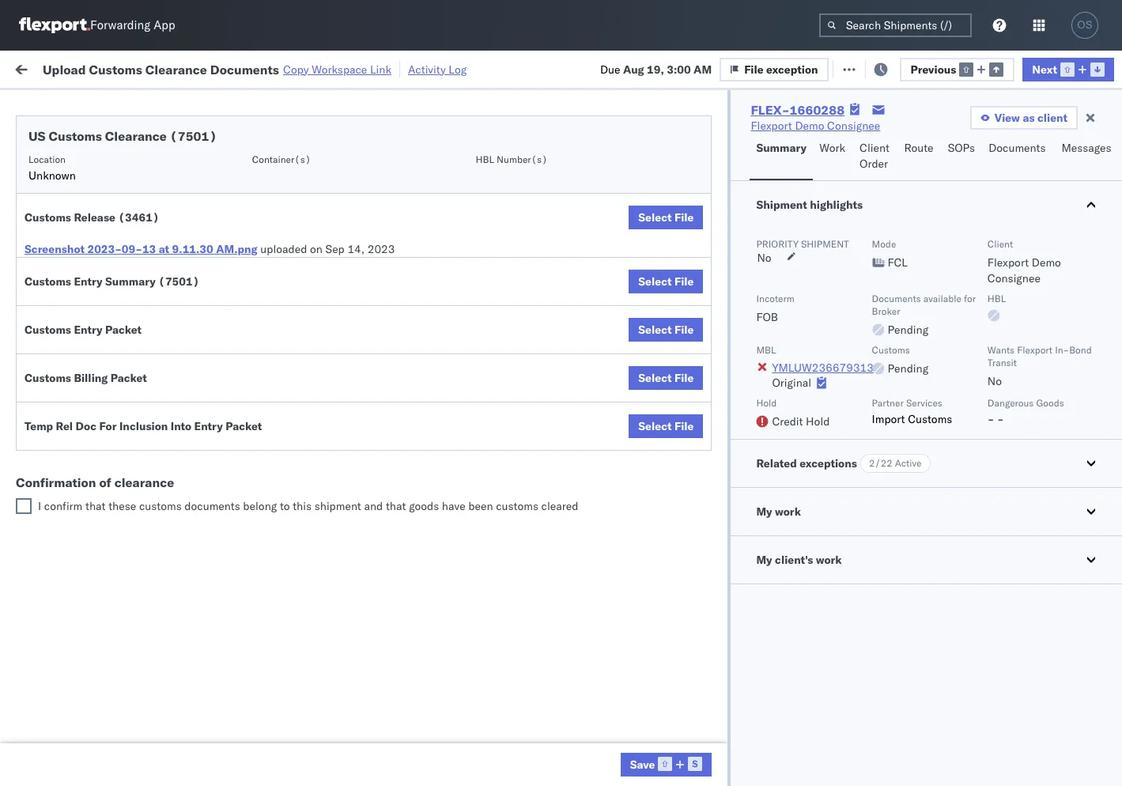 Task type: locate. For each thing, give the bounding box(es) containing it.
1 horizontal spatial import
[[872, 412, 906, 426]]

lhuu7894563, uetu523847
[[975, 367, 1123, 381], [975, 402, 1123, 416], [975, 437, 1123, 451], [975, 472, 1123, 486]]

select for customs billing packet
[[639, 371, 672, 385]]

consignee inside client flexport demo consignee incoterm fob
[[988, 271, 1041, 286]]

file exception down search shipments (/) text box
[[852, 61, 926, 76]]

pending for documents available for broker
[[888, 323, 929, 337]]

my up filtered
[[16, 57, 41, 80]]

schedule down us
[[36, 158, 83, 172]]

est, for 9,
[[302, 333, 326, 347]]

file for customs billing packet
[[675, 371, 694, 385]]

1 horizontal spatial client
[[988, 238, 1014, 250]]

0 vertical spatial hold
[[757, 397, 777, 409]]

4 flex-1889466 from the top
[[873, 472, 956, 486]]

los for confirm pickup from los angeles, ca link
[[143, 428, 160, 443]]

select for temp rel doc for inclusion into entry packet
[[639, 419, 672, 434]]

schedule up customs entry packet
[[36, 289, 83, 303]]

1 vertical spatial clearance
[[105, 128, 167, 144]]

0 vertical spatial no
[[758, 251, 772, 265]]

1 schedule pickup from los angeles, ca button from the top
[[36, 184, 225, 217]]

1 vertical spatial schedule delivery appointment link
[[36, 261, 195, 277]]

documents inside the documents available for broker
[[872, 293, 921, 305]]

5 schedule pickup from los angeles, ca from the top
[[36, 498, 213, 528]]

2 1889466 from the top
[[908, 402, 956, 417]]

work right client's
[[816, 553, 842, 567]]

4 select from the top
[[639, 371, 672, 385]]

flex-1846748 down the documents available for broker
[[873, 333, 956, 347]]

original
[[773, 376, 812, 390]]

ocean fcl
[[484, 159, 540, 173], [484, 193, 540, 208], [484, 298, 540, 312], [484, 333, 540, 347], [484, 402, 540, 417], [484, 437, 540, 451], [484, 507, 540, 521]]

am
[[694, 62, 712, 76], [282, 159, 300, 173], [282, 193, 300, 208], [282, 228, 300, 243], [282, 263, 300, 277], [282, 298, 300, 312], [282, 333, 300, 347], [282, 402, 300, 417], [282, 507, 300, 521]]

screenshot 2023-09-13 at 9.11.30 am.png uploaded on sep 14, 2023
[[25, 242, 395, 256]]

1846748 up available
[[908, 263, 956, 277]]

pickup up the release
[[86, 185, 120, 199]]

2023 right the 13,
[[369, 507, 397, 521]]

angeles,
[[170, 185, 213, 199], [170, 220, 213, 234], [170, 289, 213, 303], [170, 359, 213, 373], [163, 428, 207, 443], [170, 498, 213, 512]]

Search Work text field
[[590, 57, 763, 80]]

schedule delivery appointment down 2023-
[[36, 262, 195, 277]]

1 schedule from the top
[[36, 158, 83, 172]]

2 schedule pickup from los angeles, ca link from the top
[[36, 219, 225, 250]]

flex-1846748 down route
[[873, 159, 956, 173]]

pickup inside confirm pickup from rotterdam, netherlands
[[80, 742, 114, 756]]

schedule pickup from los angeles, ca for 4th schedule pickup from los angeles, ca link from the bottom
[[36, 220, 213, 250]]

lhuu7894563,
[[975, 367, 1056, 381], [975, 402, 1056, 416], [975, 437, 1056, 451], [975, 472, 1056, 486]]

confirm for confirm pickup from los angeles, ca
[[36, 428, 77, 443]]

0 vertical spatial at
[[315, 61, 325, 76]]

my work
[[16, 57, 86, 80], [757, 505, 801, 519]]

hlxu626948
[[1059, 193, 1123, 207], [1059, 228, 1123, 242], [1059, 263, 1123, 277], [1059, 297, 1123, 312], [1059, 332, 1123, 347]]

est, up 7:00 pm est, dec 23, 2022
[[302, 402, 326, 417]]

schedule for second schedule delivery appointment link from the bottom of the page
[[36, 262, 83, 277]]

0 vertical spatial schedule delivery appointment
[[36, 158, 195, 172]]

flex-1846748 button
[[848, 155, 959, 177], [848, 155, 959, 177], [848, 224, 959, 246], [848, 224, 959, 246], [848, 259, 959, 281], [848, 259, 959, 281], [848, 294, 959, 316], [848, 294, 959, 316], [848, 329, 959, 351], [848, 329, 959, 351]]

None checkbox
[[16, 498, 32, 514]]

summary down flexport demo consignee link
[[757, 141, 807, 155]]

schedule delivery appointment for third schedule delivery appointment link from the bottom of the page
[[36, 158, 195, 172]]

hbl left 'number(s)'
[[476, 153, 494, 165]]

customs up billing
[[75, 324, 120, 338]]

1 horizontal spatial shipment
[[801, 238, 850, 250]]

confirm up netherlands
[[36, 742, 77, 756]]

0 vertical spatial dec
[[329, 402, 350, 417]]

that down 'confirmation of clearance'
[[85, 499, 106, 513]]

view as client
[[995, 111, 1068, 125]]

filtered by:
[[16, 97, 72, 111]]

select for customs entry summary (7501)
[[639, 275, 672, 289]]

1846748 down route
[[908, 159, 956, 173]]

1 vertical spatial 2023
[[369, 507, 397, 521]]

forwarding app link
[[19, 17, 175, 33]]

2 resize handle column header from the left
[[402, 123, 421, 786]]

exception up flex-1660288
[[767, 62, 819, 76]]

ocean fcl for first schedule pickup from los angeles, ca link from the top of the page
[[484, 193, 540, 208]]

2 lhuu7894563, from the top
[[975, 402, 1056, 416]]

packet up the 7:00
[[226, 419, 262, 434]]

shipment
[[757, 198, 808, 212]]

select for customs entry packet
[[639, 323, 672, 337]]

0 vertical spatial clearance
[[145, 61, 207, 77]]

pickup down customs entry summary (7501)
[[86, 289, 120, 303]]

0 vertical spatial my work
[[16, 57, 86, 80]]

1 horizontal spatial hbl
[[988, 293, 1007, 305]]

1 hlxu626948 from the top
[[1059, 193, 1123, 207]]

2022 for upload customs clearance documents link
[[365, 333, 393, 347]]

4 schedule from the top
[[36, 262, 83, 277]]

upload for upload customs clearance documents copy workspace link
[[43, 61, 86, 77]]

0 vertical spatial packet
[[105, 323, 142, 337]]

2 vertical spatial confirm
[[36, 742, 77, 756]]

1 account from the top
[[771, 542, 813, 556]]

schedule delivery appointment button
[[36, 157, 195, 174], [36, 261, 195, 279], [36, 401, 195, 418]]

flexport inside the wants flexport in-bond transit no
[[1018, 344, 1053, 356]]

my down related
[[757, 505, 773, 519]]

1 karl from the top
[[826, 542, 846, 556]]

est, right pm
[[302, 437, 325, 451]]

2 2:59 from the top
[[255, 193, 279, 208]]

2 vertical spatial flexport
[[1018, 344, 1053, 356]]

0 vertical spatial schedule delivery appointment link
[[36, 157, 195, 173]]

import down partner at the right bottom of page
[[872, 412, 906, 426]]

0 vertical spatial abcdefg
[[1078, 437, 1123, 451]]

dangerous goods - -
[[988, 397, 1065, 426]]

2 maeu94 from the top
[[1078, 576, 1123, 591]]

import down app
[[134, 61, 170, 76]]

ca up customs entry packet
[[36, 305, 51, 319]]

2 karl from the top
[[826, 576, 846, 591]]

flexport for fob
[[988, 256, 1029, 270]]

0 horizontal spatial hold
[[757, 397, 777, 409]]

0 vertical spatial summary
[[757, 141, 807, 155]]

pending down broker
[[888, 323, 929, 337]]

1 2:59 am edt, nov 5, 2022 from the top
[[255, 159, 394, 173]]

2 confirm from the top
[[36, 471, 77, 485]]

confirm up confirmation
[[36, 428, 77, 443]]

est, left 9,
[[302, 333, 326, 347]]

6 2:59 from the top
[[255, 402, 279, 417]]

am.png
[[216, 242, 258, 256]]

0 horizontal spatial work
[[45, 57, 86, 80]]

hlxu626948 for third schedule pickup from los angeles, ca link from the bottom
[[1059, 297, 1123, 312]]

0 vertical spatial upload
[[43, 61, 86, 77]]

1 vertical spatial at
[[159, 242, 169, 256]]

forwarding
[[90, 18, 151, 33]]

client
[[1038, 111, 1068, 125]]

work up by:
[[45, 57, 86, 80]]

exception down search shipments (/) text box
[[874, 61, 926, 76]]

shipment highlights button
[[731, 181, 1123, 229]]

3 ca from the top
[[36, 305, 51, 319]]

nov up 2:00 am est, nov 9, 2022
[[330, 298, 350, 312]]

1 vertical spatial confirm
[[36, 471, 77, 485]]

schedule delivery appointment link down us customs clearance (7501)
[[36, 157, 195, 173]]

5 select file button from the top
[[629, 415, 704, 438]]

fcl for third schedule pickup from los angeles, ca link from the bottom
[[520, 298, 540, 312]]

partner
[[872, 397, 904, 409]]

file exception up flex-1660288
[[745, 62, 819, 76]]

1 horizontal spatial demo
[[1032, 256, 1062, 270]]

ocean fcl for upload customs clearance documents link
[[484, 333, 540, 347]]

os button
[[1067, 7, 1104, 44]]

angeles, inside confirm pickup from los angeles, ca
[[163, 428, 207, 443]]

angeles, for 4th schedule pickup from los angeles, ca link from the bottom
[[170, 220, 213, 234]]

work inside button
[[173, 61, 201, 76]]

0 vertical spatial 14,
[[348, 242, 365, 256]]

test123 right in-
[[1078, 333, 1123, 347]]

pending for customs
[[888, 362, 929, 376]]

1 vertical spatial hold
[[806, 415, 830, 429]]

entry right into
[[194, 419, 223, 434]]

6 integration test account - karl lagerfeld from the top
[[690, 750, 896, 765]]

0 horizontal spatial client
[[860, 141, 890, 155]]

nov up the sep
[[330, 193, 350, 208]]

1 vertical spatial pending
[[888, 362, 929, 376]]

5, for 4th schedule pickup from los angeles, ca link from the bottom
[[353, 228, 363, 243]]

schedule down unknown
[[36, 185, 83, 199]]

confirm pickup from rotterdam, netherlands link
[[36, 741, 225, 773]]

0 vertical spatial hbl
[[476, 153, 494, 165]]

los up (3461)
[[149, 185, 167, 199]]

pickup right rel
[[80, 428, 114, 443]]

0 horizontal spatial on
[[310, 242, 323, 256]]

2 lhuu7894563, uetu523847 from the top
[[975, 402, 1123, 416]]

los for third schedule pickup from los angeles, ca link from the bottom
[[149, 289, 167, 303]]

mbl/maw button
[[1070, 126, 1123, 142]]

customs inside partner services import customs
[[908, 412, 953, 426]]

0 vertical spatial entry
[[74, 275, 103, 289]]

0 vertical spatial import
[[134, 61, 170, 76]]

1 vertical spatial my work
[[757, 505, 801, 519]]

on right 205
[[388, 61, 401, 76]]

confirm inside confirm pickup from los angeles, ca
[[36, 428, 77, 443]]

by:
[[57, 97, 72, 111]]

0 horizontal spatial summary
[[105, 275, 156, 289]]

gvcu5265864
[[975, 576, 1053, 590]]

summary
[[757, 141, 807, 155], [105, 275, 156, 289]]

ceau7522281, hlxu626948 for first schedule pickup from los angeles, ca link from the top of the page
[[975, 193, 1123, 207]]

4 1846748 from the top
[[908, 298, 956, 312]]

4 ceau7522281, hlxu626948 from the top
[[975, 297, 1123, 312]]

3 select file from the top
[[639, 323, 694, 337]]

consignee up client order
[[828, 119, 881, 133]]

4 hlxu626948 from the top
[[1059, 297, 1123, 312]]

ceau7522281,
[[975, 193, 1056, 207], [975, 228, 1056, 242], [975, 263, 1056, 277], [975, 297, 1056, 312], [975, 332, 1056, 347]]

work inside button
[[820, 141, 846, 155]]

ocean fcl for 5th schedule pickup from los angeles, ca link from the top
[[484, 507, 540, 521]]

consignee inside flexport demo consignee link
[[828, 119, 881, 133]]

route button
[[898, 134, 942, 180]]

1 horizontal spatial exception
[[874, 61, 926, 76]]

09-
[[122, 242, 142, 256]]

ca down unknown
[[36, 201, 51, 215]]

3 schedule delivery appointment from the top
[[36, 402, 195, 416]]

3 account from the top
[[771, 646, 813, 660]]

flexport for no
[[1018, 344, 1053, 356]]

1 vertical spatial import
[[872, 412, 906, 426]]

packet down customs entry summary (7501)
[[105, 323, 142, 337]]

0 vertical spatial shipment
[[801, 238, 850, 250]]

select for customs release (3461)
[[639, 210, 672, 225]]

pending up services
[[888, 362, 929, 376]]

message (0)
[[213, 61, 278, 76]]

5 schedule from the top
[[36, 289, 83, 303]]

1 vertical spatial shipment
[[315, 499, 361, 513]]

customs up customs billing packet
[[25, 323, 71, 337]]

1 horizontal spatial summary
[[757, 141, 807, 155]]

summary inside summary button
[[757, 141, 807, 155]]

5 ceau7522281, from the top
[[975, 332, 1056, 347]]

container numbers
[[975, 123, 1017, 147]]

3 select file button from the top
[[629, 318, 704, 342]]

1 vertical spatial client
[[988, 238, 1014, 250]]

nov right container(s)
[[330, 159, 350, 173]]

from for confirm pickup from rotterdam, netherlands link
[[117, 742, 140, 756]]

5 edt, from the top
[[302, 298, 327, 312]]

0 vertical spatial appointment
[[130, 158, 195, 172]]

0 horizontal spatial my work
[[16, 57, 86, 80]]

hlxu626948 for first schedule pickup from los angeles, ca link from the top of the page
[[1059, 193, 1123, 207]]

3 ceau7522281, from the top
[[975, 263, 1056, 277]]

1 vertical spatial schedule delivery appointment
[[36, 262, 195, 277]]

flex-1846748 for third schedule pickup from los angeles, ca link from the bottom
[[873, 298, 956, 312]]

2 vertical spatial clearance
[[123, 324, 173, 338]]

packet for customs billing packet
[[111, 371, 147, 385]]

1 select file from the top
[[639, 210, 694, 225]]

1889466 down active
[[908, 472, 956, 486]]

1 1889466 from the top
[[908, 368, 956, 382]]

demo inside flexport demo consignee link
[[795, 119, 825, 133]]

schedule for 5th schedule pickup from los angeles, ca link from the top
[[36, 498, 83, 512]]

schedule pickup from los angeles, ca for third schedule pickup from los angeles, ca link from the bottom
[[36, 289, 213, 319]]

pickup down the of
[[86, 498, 120, 512]]

los down clearance
[[149, 498, 167, 512]]

upload customs clearance documents copy workspace link
[[43, 61, 392, 77]]

schedule for third schedule delivery appointment link
[[36, 402, 83, 416]]

est, left jan
[[302, 507, 326, 521]]

confirm for confirm delivery
[[36, 471, 77, 485]]

ocean fcl for confirm pickup from los angeles, ca link
[[484, 437, 540, 451]]

client inside button
[[860, 141, 890, 155]]

1 lhuu7894563, uetu523847 from the top
[[975, 367, 1123, 381]]

1 vertical spatial no
[[988, 374, 1002, 388]]

test
[[759, 159, 780, 173], [657, 193, 678, 208], [759, 193, 780, 208], [657, 228, 678, 243], [759, 228, 780, 243], [657, 263, 678, 277], [759, 263, 780, 277], [657, 298, 678, 312], [759, 298, 780, 312], [657, 333, 678, 347], [759, 333, 780, 347], [657, 368, 678, 382], [759, 368, 780, 382], [657, 402, 678, 417], [759, 402, 780, 417], [657, 437, 678, 451], [759, 437, 780, 451], [759, 472, 780, 486], [739, 507, 760, 521], [747, 542, 768, 556], [747, 576, 768, 591], [747, 646, 768, 660], [747, 681, 768, 695], [747, 716, 768, 730], [747, 750, 768, 765]]

next button
[[1023, 57, 1115, 81]]

billing
[[74, 371, 108, 385]]

flex-1846748 for 4th schedule pickup from los angeles, ca link from the bottom
[[873, 228, 956, 243]]

1 flex-1846748 from the top
[[873, 159, 956, 173]]

my work down related
[[757, 505, 801, 519]]

0 vertical spatial pending
[[888, 323, 929, 337]]

2 customs from the left
[[496, 499, 539, 513]]

customs down clearance
[[139, 499, 182, 513]]

6 lagerfeld from the top
[[849, 750, 896, 765]]

los for 4th schedule pickup from los angeles, ca link from the bottom
[[149, 220, 167, 234]]

2 vertical spatial schedule delivery appointment link
[[36, 401, 195, 417]]

my client's work button
[[731, 536, 1123, 584]]

1 horizontal spatial no
[[988, 374, 1002, 388]]

schedule down confirmation
[[36, 498, 83, 512]]

schedule pickup from los angeles, ca
[[36, 185, 213, 215], [36, 220, 213, 250], [36, 289, 213, 319], [36, 359, 213, 389], [36, 498, 213, 528]]

dec left 23,
[[328, 437, 349, 451]]

2023 right the sep
[[368, 242, 395, 256]]

0 horizontal spatial that
[[85, 499, 106, 513]]

1 horizontal spatial customs
[[496, 499, 539, 513]]

no
[[758, 251, 772, 265], [988, 374, 1002, 388]]

resize handle column header
[[226, 123, 245, 786], [402, 123, 421, 786], [457, 123, 476, 786], [560, 123, 579, 786], [663, 123, 682, 786], [821, 123, 840, 786], [948, 123, 967, 786], [1051, 123, 1070, 786], [1094, 123, 1113, 786]]

file for customs entry packet
[[675, 323, 694, 337]]

on left the sep
[[310, 242, 323, 256]]

nov for first schedule pickup from los angeles, ca link from the top of the page
[[330, 193, 350, 208]]

my left client's
[[757, 553, 773, 567]]

1 integration test account - karl lagerfeld from the top
[[690, 542, 896, 556]]

0 vertical spatial client
[[860, 141, 890, 155]]

entry for summary
[[74, 275, 103, 289]]

edt, for first schedule pickup from los angeles, ca link from the top of the page
[[302, 193, 327, 208]]

clearance inside upload customs clearance documents
[[123, 324, 173, 338]]

1 horizontal spatial that
[[386, 499, 406, 513]]

documents down customs entry packet
[[36, 340, 94, 354]]

schedule delivery appointment link down 2023-
[[36, 261, 195, 277]]

location
[[28, 153, 66, 165]]

3 appointment from the top
[[130, 402, 195, 416]]

from inside confirm pickup from los angeles, ca
[[117, 428, 140, 443]]

my for my work button
[[757, 505, 773, 519]]

messages button
[[1056, 134, 1120, 180]]

clearance down customs entry summary (7501)
[[123, 324, 173, 338]]

5, for third schedule pickup from los angeles, ca link from the bottom
[[353, 298, 363, 312]]

1 vertical spatial upload
[[36, 324, 72, 338]]

1 vertical spatial flexport
[[988, 256, 1029, 270]]

8 schedule from the top
[[36, 498, 83, 512]]

from for 5th schedule pickup from los angeles, ca link from the top
[[123, 498, 146, 512]]

documents down container
[[989, 141, 1046, 155]]

2 5, from the top
[[353, 193, 363, 208]]

1889466 up active
[[908, 437, 956, 451]]

0 vertical spatial test123
[[1078, 193, 1123, 208]]

am for 5th schedule pickup from los angeles, ca link from the top
[[282, 507, 300, 521]]

5 5, from the top
[[353, 298, 363, 312]]

1 horizontal spatial at
[[315, 61, 325, 76]]

1 vertical spatial demo
[[1032, 256, 1062, 270]]

appointment for second schedule delivery appointment link from the bottom of the page
[[130, 262, 195, 277]]

my inside button
[[757, 505, 773, 519]]

entry up customs billing packet
[[74, 323, 103, 337]]

1 vertical spatial (7501)
[[158, 275, 200, 289]]

hold up credit
[[757, 397, 777, 409]]

0 horizontal spatial work
[[173, 61, 201, 76]]

hbl
[[476, 153, 494, 165], [988, 293, 1007, 305]]

pickup up 2023-
[[86, 220, 120, 234]]

clearance down app
[[145, 61, 207, 77]]

flex-1846748 up the documents available for broker
[[873, 263, 956, 277]]

schedule pickup from los angeles, ca button
[[36, 184, 225, 217], [36, 219, 225, 252], [36, 288, 225, 322], [36, 358, 225, 391], [36, 497, 225, 531]]

1846748 left for
[[908, 298, 956, 312]]

2 appointment from the top
[[130, 262, 195, 277]]

my
[[16, 57, 41, 80], [757, 505, 773, 519], [757, 553, 773, 567]]

2 schedule delivery appointment from the top
[[36, 262, 195, 277]]

0 vertical spatial on
[[388, 61, 401, 76]]

doc
[[76, 419, 97, 434]]

ca up temp
[[36, 375, 51, 389]]

demo inside client flexport demo consignee incoterm fob
[[1032, 256, 1062, 270]]

at
[[315, 61, 325, 76], [159, 242, 169, 256]]

los for first schedule pickup from los angeles, ca link from the top of the page
[[149, 185, 167, 199]]

2022 for 4th schedule pickup from los angeles, ca link from the bottom
[[366, 228, 394, 243]]

2 uetu523847 from the top
[[1059, 402, 1123, 416]]

2 schedule pickup from los angeles, ca from the top
[[36, 220, 213, 250]]

hlxu626948 for upload customs clearance documents link
[[1059, 332, 1123, 347]]

5 ceau7522281, hlxu626948 from the top
[[975, 332, 1123, 347]]

los down 13
[[149, 289, 167, 303]]

temp rel doc for inclusion into entry packet
[[25, 419, 262, 434]]

0 horizontal spatial shipment
[[315, 499, 361, 513]]

3 5, from the top
[[353, 228, 363, 243]]

1 appointment from the top
[[130, 158, 195, 172]]

1889466 right partner at the right bottom of page
[[908, 402, 956, 417]]

rotterdam,
[[143, 742, 199, 756]]

ca for 2nd schedule pickup from los angeles, ca link from the bottom of the page
[[36, 375, 51, 389]]

dec up 7:00 pm est, dec 23, 2022
[[329, 402, 350, 417]]

1 vertical spatial my
[[757, 505, 773, 519]]

5 2:59 am edt, nov 5, 2022 from the top
[[255, 298, 394, 312]]

pending
[[888, 323, 929, 337], [888, 362, 929, 376]]

5 select file from the top
[[639, 419, 694, 434]]

2 test123 from the top
[[1078, 333, 1123, 347]]

numbers
[[975, 135, 1014, 147]]

ca inside confirm pickup from los angeles, ca
[[36, 444, 51, 459]]

2 flex-1846748 from the top
[[873, 228, 956, 243]]

fob
[[757, 310, 779, 324]]

1 lagerfeld from the top
[[849, 542, 896, 556]]

schedule delivery appointment down us customs clearance (7501)
[[36, 158, 195, 172]]

work up client's
[[775, 505, 801, 519]]

flex-1660288 link
[[751, 102, 845, 118]]

my work up the filtered by: in the left top of the page
[[16, 57, 86, 80]]

0 horizontal spatial customs
[[139, 499, 182, 513]]

0 horizontal spatial demo
[[795, 119, 825, 133]]

ca down temp
[[36, 444, 51, 459]]

my for my client's work button
[[757, 553, 773, 567]]

edt, for third schedule pickup from los angeles, ca link from the bottom
[[302, 298, 327, 312]]

pickup down upload customs clearance documents
[[86, 359, 120, 373]]

los left into
[[143, 428, 160, 443]]

2 1846748 from the top
[[908, 228, 956, 243]]

schedule delivery appointment button down us customs clearance (7501)
[[36, 157, 195, 174]]

3 1889466 from the top
[[908, 437, 956, 451]]

credit hold
[[773, 415, 830, 429]]

2 horizontal spatial work
[[816, 553, 842, 567]]

app
[[154, 18, 175, 33]]

2 schedule pickup from los angeles, ca button from the top
[[36, 219, 225, 252]]

nov right uploaded
[[330, 228, 350, 243]]

demo
[[795, 119, 825, 133], [1032, 256, 1062, 270]]

shipment down highlights
[[801, 238, 850, 250]]

customs right 'been'
[[496, 499, 539, 513]]

1 horizontal spatial hold
[[806, 415, 830, 429]]

packet for customs entry packet
[[105, 323, 142, 337]]

2023-
[[87, 242, 122, 256]]

delivery inside button
[[80, 471, 120, 485]]

mbl
[[757, 344, 777, 356]]

customs entry packet
[[25, 323, 142, 337]]

0 vertical spatial schedule delivery appointment button
[[36, 157, 195, 174]]

pickup inside confirm pickup from los angeles, ca
[[80, 428, 114, 443]]

1 vertical spatial hbl
[[988, 293, 1007, 305]]

ca for 4th schedule pickup from los angeles, ca link from the bottom
[[36, 235, 51, 250]]

2 2:59 am edt, nov 5, 2022 from the top
[[255, 193, 394, 208]]

1 vertical spatial work
[[820, 141, 846, 155]]

1 vertical spatial abcdefg
[[1078, 472, 1123, 486]]

1 schedule pickup from los angeles, ca from the top
[[36, 185, 213, 215]]

bosch
[[690, 159, 721, 173], [587, 193, 618, 208], [690, 193, 721, 208], [587, 228, 618, 243], [690, 228, 721, 243], [587, 263, 618, 277], [690, 263, 721, 277], [587, 298, 618, 312], [690, 298, 721, 312], [587, 333, 618, 347], [690, 333, 721, 347], [587, 368, 618, 382], [690, 368, 721, 382], [587, 402, 618, 417], [690, 402, 721, 417], [587, 437, 618, 451], [690, 437, 721, 451], [690, 472, 721, 486]]

vandelay west
[[690, 611, 764, 625]]

schedule down "screenshot"
[[36, 262, 83, 277]]

0 vertical spatial (7501)
[[170, 128, 217, 144]]

1 vertical spatial appointment
[[130, 262, 195, 277]]

1 horizontal spatial work
[[820, 141, 846, 155]]

been
[[469, 499, 493, 513]]

route
[[905, 141, 934, 155]]

0 vertical spatial confirm
[[36, 428, 77, 443]]

upload up by:
[[43, 61, 86, 77]]

activity log
[[408, 62, 467, 76]]

consignee left summary button
[[690, 129, 735, 141]]

import inside partner services import customs
[[872, 412, 906, 426]]

0 vertical spatial flexport
[[751, 119, 793, 133]]

lhuu7894563, uetu523847 down in-
[[975, 367, 1123, 381]]

confirmation
[[16, 475, 96, 491]]

ocean fcl for third schedule delivery appointment link
[[484, 402, 540, 417]]

ceau7522281, hlxu626948 for third schedule pickup from los angeles, ca link from the bottom
[[975, 297, 1123, 312]]

3 schedule from the top
[[36, 220, 83, 234]]

1889466 up services
[[908, 368, 956, 382]]

1 vertical spatial maeu94
[[1078, 576, 1123, 591]]

consignee
[[828, 119, 881, 133], [690, 129, 735, 141], [988, 271, 1041, 286], [763, 507, 816, 521]]

1 test123 from the top
[[1078, 193, 1123, 208]]

ca down customs release (3461)
[[36, 235, 51, 250]]

entry for packet
[[74, 323, 103, 337]]

0 horizontal spatial import
[[134, 61, 170, 76]]

appointment down us customs clearance (7501)
[[130, 158, 195, 172]]

4 select file button from the top
[[629, 366, 704, 390]]

pickup for first schedule pickup from los angeles, ca link from the top of the page
[[86, 185, 120, 199]]

lhuu7894563, uetu523847 up maeu97
[[975, 472, 1123, 486]]

1 vertical spatial packet
[[111, 371, 147, 385]]

upload customs clearance documents button
[[36, 323, 225, 356]]

work
[[173, 61, 201, 76], [820, 141, 846, 155]]

ca for confirm pickup from los angeles, ca link
[[36, 444, 51, 459]]

2023
[[368, 242, 395, 256], [369, 507, 397, 521]]

upload inside upload customs clearance documents
[[36, 324, 72, 338]]

select file button for customs release (3461)
[[629, 206, 704, 229]]

fcl for 5th schedule pickup from los angeles, ca link from the top
[[520, 507, 540, 521]]

2 flex-1889466 from the top
[[873, 402, 956, 417]]

1846748 right mode
[[908, 228, 956, 243]]

hbl right for
[[988, 293, 1007, 305]]

6 ca from the top
[[36, 514, 51, 528]]

1 vertical spatial test123
[[1078, 333, 1123, 347]]

flex id button
[[840, 126, 951, 142]]

1 vertical spatial on
[[310, 242, 323, 256]]

2 vertical spatial schedule delivery appointment
[[36, 402, 195, 416]]

4 1889466 from the top
[[908, 472, 956, 486]]

2 vertical spatial entry
[[194, 419, 223, 434]]

angeles, for 2nd schedule pickup from los angeles, ca link from the bottom of the page
[[170, 359, 213, 373]]

ceau7522281, hlxu626948 for 4th schedule pickup from los angeles, ca link from the bottom
[[975, 228, 1123, 242]]

2:59 for first schedule pickup from los angeles, ca link from the top of the page
[[255, 193, 279, 208]]

entry down 2023-
[[74, 275, 103, 289]]

previous
[[911, 62, 957, 76]]

client inside client flexport demo consignee incoterm fob
[[988, 238, 1014, 250]]

1 vertical spatial entry
[[74, 323, 103, 337]]

2 vertical spatial appointment
[[130, 402, 195, 416]]

confirm
[[44, 499, 83, 513]]

0 horizontal spatial hbl
[[476, 153, 494, 165]]

2 vertical spatial work
[[816, 553, 842, 567]]

client
[[860, 141, 890, 155], [988, 238, 1014, 250]]

hbl for hbl number(s)
[[476, 153, 494, 165]]

1 vertical spatial work
[[775, 505, 801, 519]]

confirm up confirm
[[36, 471, 77, 485]]

1 select from the top
[[639, 210, 672, 225]]

goods
[[409, 499, 439, 513]]

0 vertical spatial demo
[[795, 119, 825, 133]]

1 vertical spatial dec
[[328, 437, 349, 451]]

consignee up wants
[[988, 271, 1041, 286]]

0 vertical spatial work
[[173, 61, 201, 76]]

5 hlxu626948 from the top
[[1059, 332, 1123, 347]]

confirm inside confirm pickup from rotterdam, netherlands
[[36, 742, 77, 756]]

los inside confirm pickup from los angeles, ca
[[143, 428, 160, 443]]

maeu97
[[1078, 507, 1123, 521]]

4 5, from the top
[[353, 263, 363, 277]]

test123 down messages "button"
[[1078, 193, 1123, 208]]

my inside button
[[757, 553, 773, 567]]

2:59
[[255, 159, 279, 173], [255, 193, 279, 208], [255, 228, 279, 243], [255, 263, 279, 277], [255, 298, 279, 312], [255, 402, 279, 417], [255, 507, 279, 521]]

2 edt, from the top
[[302, 193, 327, 208]]

from inside confirm pickup from rotterdam, netherlands
[[117, 742, 140, 756]]

activity
[[408, 62, 446, 76]]

5 flex-1846748 from the top
[[873, 333, 956, 347]]

import work button
[[128, 51, 207, 86]]

log
[[449, 62, 467, 76]]

flexport inside client flexport demo consignee incoterm fob
[[988, 256, 1029, 270]]

5 2:59 from the top
[[255, 298, 279, 312]]

related exceptions
[[757, 457, 858, 471]]

9 resize handle column header from the left
[[1094, 123, 1113, 786]]

1 horizontal spatial work
[[775, 505, 801, 519]]

1889466
[[908, 368, 956, 382], [908, 402, 956, 417], [908, 437, 956, 451], [908, 472, 956, 486]]

batch action button
[[1009, 57, 1112, 80]]

active
[[895, 457, 922, 469]]



Task type: describe. For each thing, give the bounding box(es) containing it.
1 ocean fcl from the top
[[484, 159, 540, 173]]

work inside my work button
[[775, 505, 801, 519]]

2022 for third schedule delivery appointment link
[[372, 402, 400, 417]]

inclusion
[[119, 419, 168, 434]]

as
[[1023, 111, 1035, 125]]

customs release (3461)
[[25, 210, 159, 225]]

import inside button
[[134, 61, 170, 76]]

customs up status
[[89, 61, 142, 77]]

4 karl from the top
[[826, 681, 846, 695]]

client for flexport
[[988, 238, 1014, 250]]

2:59 am est, dec 14, 2022
[[255, 402, 400, 417]]

documents
[[185, 499, 240, 513]]

hlxu626948 for 4th schedule pickup from los angeles, ca link from the bottom
[[1059, 228, 1123, 242]]

2:59 am edt, nov 5, 2022 for first schedule pickup from los angeles, ca link from the top of the page
[[255, 193, 394, 208]]

1 edt, from the top
[[302, 159, 327, 173]]

due
[[600, 62, 621, 76]]

west
[[738, 611, 764, 625]]

previous button
[[900, 57, 1015, 81]]

schedule for third schedule delivery appointment link from the bottom of the page
[[36, 158, 83, 172]]

1 1846748 from the top
[[908, 159, 956, 173]]

flexport demo consignee
[[751, 119, 881, 133]]

mbl/maw
[[1078, 129, 1123, 141]]

confirm delivery button
[[36, 470, 120, 488]]

5 schedule pickup from los angeles, ca link from the top
[[36, 497, 225, 529]]

select file for temp rel doc for inclusion into entry packet
[[639, 419, 694, 434]]

1 abcdefg from the top
[[1078, 437, 1123, 451]]

documents inside button
[[989, 141, 1046, 155]]

angeles, for 5th schedule pickup from los angeles, ca link from the top
[[170, 498, 213, 512]]

customs entry summary (7501)
[[25, 275, 200, 289]]

3 karl from the top
[[826, 646, 846, 660]]

am for first schedule pickup from los angeles, ca link from the top of the page
[[282, 193, 300, 208]]

ca for first schedule pickup from los angeles, ca link from the top of the page
[[36, 201, 51, 215]]

flexport. image
[[19, 17, 90, 33]]

6 account from the top
[[771, 750, 813, 765]]

1 vertical spatial 14,
[[352, 402, 370, 417]]

activity log button
[[408, 60, 467, 78]]

3 schedule pickup from los angeles, ca button from the top
[[36, 288, 225, 322]]

customs up "screenshot"
[[25, 210, 71, 225]]

delivery for second schedule delivery appointment link from the bottom of the page
[[86, 262, 127, 277]]

goods
[[1037, 397, 1065, 409]]

3 resize handle column header from the left
[[457, 123, 476, 786]]

number(s)
[[497, 153, 548, 165]]

2 schedule delivery appointment link from the top
[[36, 261, 195, 277]]

6 karl from the top
[[826, 750, 846, 765]]

1 horizontal spatial file exception
[[852, 61, 926, 76]]

status
[[87, 98, 115, 110]]

consignee inside consignee button
[[690, 129, 735, 141]]

from for 4th schedule pickup from los angeles, ca link from the bottom
[[123, 220, 146, 234]]

1 that from the left
[[85, 499, 106, 513]]

action
[[1067, 61, 1102, 76]]

confirm delivery link
[[36, 470, 120, 486]]

ca for 5th schedule pickup from los angeles, ca link from the top
[[36, 514, 51, 528]]

dangerous
[[988, 397, 1034, 409]]

schedule pickup from los angeles, ca for 2nd schedule pickup from los angeles, ca link from the bottom of the page
[[36, 359, 213, 389]]

am for third schedule pickup from los angeles, ca link from the bottom
[[282, 298, 300, 312]]

4 2:59 am edt, nov 5, 2022 from the top
[[255, 263, 394, 277]]

5 lagerfeld from the top
[[849, 716, 896, 730]]

file for customs release (3461)
[[675, 210, 694, 225]]

3 integration from the top
[[690, 646, 745, 660]]

this
[[293, 499, 312, 513]]

batch
[[1033, 61, 1064, 76]]

customs down broker
[[872, 344, 910, 356]]

select file button for temp rel doc for inclusion into entry packet
[[629, 415, 704, 438]]

client order button
[[854, 134, 898, 180]]

uploaded
[[261, 242, 307, 256]]

3 ceau7522281, hlxu626948 from the top
[[975, 263, 1123, 277]]

759
[[292, 61, 312, 76]]

pickup for 2nd schedule pickup from los angeles, ca link from the bottom of the page
[[86, 359, 120, 373]]

cleared
[[542, 499, 579, 513]]

1 resize handle column header from the left
[[226, 123, 245, 786]]

1 flex-1889466 from the top
[[873, 368, 956, 382]]

dec for 23,
[[328, 437, 349, 451]]

ceau7522281, for first schedule pickup from los angeles, ca link from the top of the page
[[975, 193, 1056, 207]]

edt, for 4th schedule pickup from los angeles, ca link from the bottom
[[302, 228, 327, 243]]

6 integration from the top
[[690, 750, 745, 765]]

documents inside upload customs clearance documents
[[36, 340, 94, 354]]

no inside the wants flexport in-bond transit no
[[988, 374, 1002, 388]]

5 schedule pickup from los angeles, ca button from the top
[[36, 497, 225, 531]]

sep
[[326, 242, 345, 256]]

nov for third schedule pickup from los angeles, ca link from the bottom
[[330, 298, 350, 312]]

flex id
[[848, 129, 878, 141]]

0 vertical spatial my
[[16, 57, 41, 80]]

my work inside button
[[757, 505, 801, 519]]

nov for 4th schedule pickup from los angeles, ca link from the bottom
[[330, 228, 350, 243]]

5 resize handle column header from the left
[[663, 123, 682, 786]]

8 resize handle column header from the left
[[1051, 123, 1070, 786]]

3 integration test account - karl lagerfeld from the top
[[690, 646, 896, 660]]

schedule for first schedule pickup from los angeles, ca link from the top of the page
[[36, 185, 83, 199]]

am for third schedule delivery appointment link
[[282, 402, 300, 417]]

from for third schedule pickup from los angeles, ca link from the bottom
[[123, 289, 146, 303]]

1 schedule delivery appointment button from the top
[[36, 157, 195, 174]]

est, for 14,
[[302, 402, 326, 417]]

flex-1846748 for upload customs clearance documents link
[[873, 333, 956, 347]]

2:59 for third schedule delivery appointment link
[[255, 402, 279, 417]]

my client's work
[[757, 553, 842, 567]]

screenshot 2023-09-13 at 9.11.30 am.png link
[[25, 241, 258, 257]]

4 integration from the top
[[690, 681, 745, 695]]

4 schedule pickup from los angeles, ca link from the top
[[36, 358, 225, 390]]

1 integration from the top
[[690, 542, 745, 556]]

available
[[924, 293, 962, 305]]

clearance for us customs clearance (7501)
[[105, 128, 167, 144]]

1 schedule delivery appointment link from the top
[[36, 157, 195, 173]]

appointment for third schedule delivery appointment link
[[130, 402, 195, 416]]

ceau7522281, hlxu626948 for upload customs clearance documents link
[[975, 332, 1123, 347]]

test123 for 2:00 am est, nov 9, 2022
[[1078, 333, 1123, 347]]

file for temp rel doc for inclusion into entry packet
[[675, 419, 694, 434]]

consignee button
[[682, 126, 824, 142]]

summary button
[[750, 134, 813, 180]]

forwarding app
[[90, 18, 175, 33]]

9,
[[352, 333, 363, 347]]

3 1846748 from the top
[[908, 263, 956, 277]]

1 maeu94 from the top
[[1078, 542, 1123, 556]]

2:59 am edt, nov 5, 2022 for 4th schedule pickup from los angeles, ca link from the bottom
[[255, 228, 394, 243]]

flex-1660288
[[751, 102, 845, 118]]

0 horizontal spatial at
[[159, 242, 169, 256]]

4 lhuu7894563, uetu523847 from the top
[[975, 472, 1123, 486]]

for
[[99, 419, 117, 434]]

documents available for broker
[[872, 293, 976, 317]]

2 lagerfeld from the top
[[849, 576, 896, 591]]

2 vertical spatial packet
[[226, 419, 262, 434]]

5 account from the top
[[771, 716, 813, 730]]

19,
[[647, 62, 664, 76]]

4 schedule pickup from los angeles, ca button from the top
[[36, 358, 225, 391]]

3 uetu523847 from the top
[[1059, 437, 1123, 451]]

3:00
[[667, 62, 691, 76]]

workitem
[[17, 129, 59, 141]]

customs billing packet
[[25, 371, 147, 385]]

(7501) for customs entry summary (7501)
[[158, 275, 200, 289]]

filtered
[[16, 97, 54, 111]]

nov for upload customs clearance documents link
[[329, 333, 350, 347]]

location unknown
[[28, 153, 76, 183]]

schedule for 2nd schedule pickup from los angeles, ca link from the bottom of the page
[[36, 359, 83, 373]]

3 flex-1846748 from the top
[[873, 263, 956, 277]]

save
[[630, 758, 655, 772]]

3 lagerfeld from the top
[[849, 646, 896, 660]]

ymluw236679313
[[773, 361, 874, 375]]

3 lhuu7894563, from the top
[[975, 437, 1056, 451]]

3 flex-1889466 from the top
[[873, 437, 956, 451]]

0 horizontal spatial file exception
[[745, 62, 819, 76]]

1 lhuu7894563, from the top
[[975, 367, 1056, 381]]

4 edt, from the top
[[302, 263, 327, 277]]

documents button
[[983, 134, 1056, 180]]

customs down by:
[[49, 128, 102, 144]]

4 uetu523847 from the top
[[1059, 472, 1123, 486]]

1 customs from the left
[[139, 499, 182, 513]]

sops button
[[942, 134, 983, 180]]

9.11.30
[[172, 242, 213, 256]]

select file button for customs entry summary (7501)
[[629, 270, 704, 294]]

ca for third schedule pickup from los angeles, ca link from the bottom
[[36, 305, 51, 319]]

link
[[370, 62, 392, 76]]

13
[[142, 242, 156, 256]]

upload customs clearance documents
[[36, 324, 173, 354]]

4 account from the top
[[771, 681, 813, 695]]

file for customs entry summary (7501)
[[675, 275, 694, 289]]

3 lhuu7894563, uetu523847 from the top
[[975, 437, 1123, 451]]

upload customs clearance documents link
[[36, 323, 225, 355]]

7:00 pm est, dec 23, 2022
[[255, 437, 399, 451]]

bond
[[1070, 344, 1092, 356]]

for
[[965, 293, 976, 305]]

fcl for first schedule pickup from los angeles, ca link from the top of the page
[[520, 193, 540, 208]]

documents left copy
[[210, 61, 279, 77]]

3 schedule delivery appointment link from the top
[[36, 401, 195, 417]]

0 horizontal spatial exception
[[767, 62, 819, 76]]

2:59 am edt, nov 5, 2022 for third schedule pickup from los angeles, ca link from the bottom
[[255, 298, 394, 312]]

2 account from the top
[[771, 576, 813, 591]]

1 schedule pickup from los angeles, ca link from the top
[[36, 184, 225, 216]]

clearance for upload customs clearance documents
[[123, 324, 173, 338]]

0 vertical spatial 2023
[[368, 242, 395, 256]]

transit
[[988, 357, 1018, 369]]

unknown
[[28, 169, 76, 183]]

confirm pickup from rotterdam, netherlands
[[36, 742, 199, 772]]

messages
[[1062, 141, 1112, 155]]

confirm pickup from los angeles, ca
[[36, 428, 207, 459]]

i
[[38, 499, 41, 513]]

batch action
[[1033, 61, 1102, 76]]

5 integration from the top
[[690, 716, 745, 730]]

2 abcdefg from the top
[[1078, 472, 1123, 486]]

(7501) for us customs clearance (7501)
[[170, 128, 217, 144]]

0 vertical spatial work
[[45, 57, 86, 80]]

1 uetu523847 from the top
[[1059, 367, 1123, 381]]

ceau7522281, for third schedule pickup from los angeles, ca link from the bottom
[[975, 297, 1056, 312]]

clearance for upload customs clearance documents copy workspace link
[[145, 61, 207, 77]]

am for 4th schedule pickup from los angeles, ca link from the bottom
[[282, 228, 300, 243]]

container
[[975, 123, 1017, 135]]

fcl for upload customs clearance documents link
[[520, 333, 540, 347]]

Search Shipments (/) text field
[[820, 13, 972, 37]]

schedule for third schedule pickup from los angeles, ca link from the bottom
[[36, 289, 83, 303]]

4 lhuu7894563, from the top
[[975, 472, 1056, 486]]

schedule pickup from los angeles, ca for first schedule pickup from los angeles, ca link from the top of the page
[[36, 185, 213, 215]]

pickup for confirm pickup from los angeles, ca link
[[80, 428, 114, 443]]

2:59 for 4th schedule pickup from los angeles, ca link from the bottom
[[255, 228, 279, 243]]

1 2:59 from the top
[[255, 159, 279, 173]]

4 integration test account - karl lagerfeld from the top
[[690, 681, 896, 695]]

wants flexport in-bond transit no
[[988, 344, 1092, 388]]

appointment for third schedule delivery appointment link from the bottom of the page
[[130, 158, 195, 172]]

select file for customs entry packet
[[639, 323, 694, 337]]

6 resize handle column header from the left
[[821, 123, 840, 786]]

7 resize handle column header from the left
[[948, 123, 967, 786]]

1 5, from the top
[[353, 159, 363, 173]]

flexport demo consignee link
[[751, 118, 881, 134]]

dec for 14,
[[329, 402, 350, 417]]

broker
[[872, 305, 901, 317]]

3 hlxu626948 from the top
[[1059, 263, 1123, 277]]

delivery for confirm delivery link
[[80, 471, 120, 485]]

customs left billing
[[25, 371, 71, 385]]

confirmation of clearance
[[16, 475, 174, 491]]

container(s)
[[252, 153, 311, 165]]

delivery for third schedule delivery appointment link
[[86, 402, 127, 416]]

actions
[[1075, 129, 1108, 141]]

angeles, for first schedule pickup from los angeles, ca link from the top of the page
[[170, 185, 213, 199]]

23,
[[352, 437, 369, 451]]

4 resize handle column header from the left
[[560, 123, 579, 786]]

(3461)
[[118, 210, 159, 225]]

consignee up client's
[[763, 507, 816, 521]]

nov down the sep
[[330, 263, 350, 277]]

2:59 for third schedule pickup from los angeles, ca link from the bottom
[[255, 298, 279, 312]]

these
[[109, 499, 136, 513]]

759 at risk
[[292, 61, 346, 76]]

mode
[[872, 238, 897, 250]]

select file for customs billing packet
[[639, 371, 694, 385]]

4 lagerfeld from the top
[[849, 681, 896, 695]]

schedule pickup from los angeles, ca for 5th schedule pickup from los angeles, ca link from the top
[[36, 498, 213, 528]]

partner services import customs
[[872, 397, 953, 426]]

3 schedule delivery appointment button from the top
[[36, 401, 195, 418]]

1846748 for 4th schedule pickup from los angeles, ca link from the bottom
[[908, 228, 956, 243]]

2 schedule delivery appointment button from the top
[[36, 261, 195, 279]]

ceau7522281, for upload customs clearance documents link
[[975, 332, 1056, 347]]

jan
[[329, 507, 347, 521]]

2 integration from the top
[[690, 576, 745, 591]]

work inside my client's work button
[[816, 553, 842, 567]]

view as client button
[[971, 106, 1078, 130]]

confirm for confirm pickup from rotterdam, netherlands
[[36, 742, 77, 756]]

0 horizontal spatial no
[[758, 251, 772, 265]]

2 that from the left
[[386, 499, 406, 513]]

2:59 for 5th schedule pickup from los angeles, ca link from the top
[[255, 507, 279, 521]]

save button
[[621, 753, 712, 777]]

2:00
[[255, 333, 279, 347]]

5 integration test account - karl lagerfeld from the top
[[690, 716, 896, 730]]

pickup for confirm pickup from rotterdam, netherlands link
[[80, 742, 114, 756]]

customs inside upload customs clearance documents
[[75, 324, 120, 338]]

upload for upload customs clearance documents
[[36, 324, 72, 338]]

customs down "screenshot"
[[25, 275, 71, 289]]

confirm pickup from rotterdam, netherlands button
[[36, 741, 225, 774]]

hbl number(s)
[[476, 153, 548, 165]]

4 2:59 from the top
[[255, 263, 279, 277]]

3 schedule pickup from los angeles, ca link from the top
[[36, 288, 225, 320]]

schedule delivery appointment for second schedule delivery appointment link from the bottom of the page
[[36, 262, 195, 277]]

select file for customs release (3461)
[[639, 210, 694, 225]]

hbl for hbl
[[988, 293, 1007, 305]]

pickup for third schedule pickup from los angeles, ca link from the bottom
[[86, 289, 120, 303]]

2022 for first schedule pickup from los angeles, ca link from the top of the page
[[366, 193, 394, 208]]

5 karl from the top
[[826, 716, 846, 730]]

fcl for confirm pickup from los angeles, ca link
[[520, 437, 540, 451]]

from for first schedule pickup from los angeles, ca link from the top of the page
[[123, 185, 146, 199]]

2 integration test account - karl lagerfeld from the top
[[690, 576, 896, 591]]

related
[[757, 457, 797, 471]]

test123 for 2:59 am edt, nov 5, 2022
[[1078, 193, 1123, 208]]

pickup for 4th schedule pickup from los angeles, ca link from the bottom
[[86, 220, 120, 234]]

ocean fcl for third schedule pickup from los angeles, ca link from the bottom
[[484, 298, 540, 312]]



Task type: vqa. For each thing, say whether or not it's contained in the screenshot.
2nd ceau7522281, hlxu626948 from the bottom
yes



